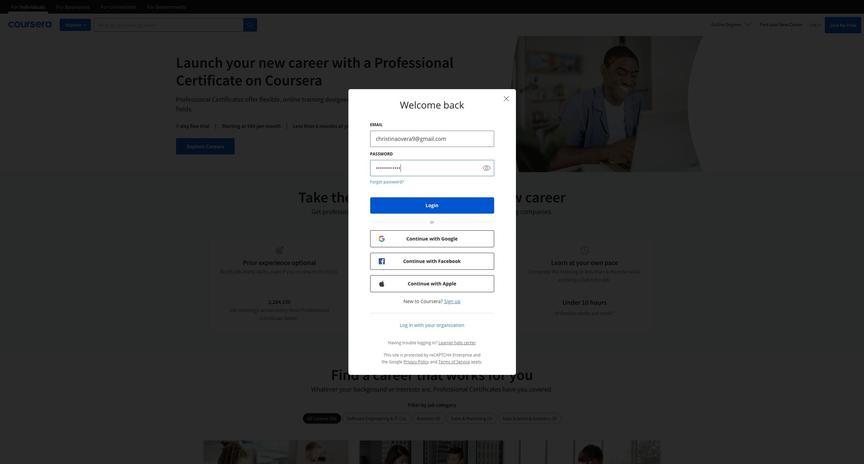 Task type: vqa. For each thing, say whether or not it's contained in the screenshot.
bottommost 'Meta'
no



Task type: describe. For each thing, give the bounding box(es) containing it.
name@email.com email field
[[371, 131, 494, 147]]



Task type: locate. For each thing, give the bounding box(es) containing it.
None button
[[303, 414, 341, 425], [343, 414, 411, 425], [413, 414, 445, 425], [447, 414, 497, 425], [498, 414, 562, 425], [303, 414, 341, 425], [343, 414, 411, 425], [413, 414, 445, 425], [447, 414, 497, 425], [498, 414, 562, 425]]

authentication modal dialog
[[349, 89, 516, 376]]

your password is hidden image
[[483, 164, 491, 173]]

banner navigation
[[5, 0, 192, 14]]

close modal image
[[503, 95, 511, 103], [504, 96, 509, 101]]

coursera image
[[8, 19, 51, 30]]

Enter your password password field
[[371, 161, 480, 176]]

option group
[[303, 414, 562, 425]]

None search field
[[94, 18, 257, 32]]



